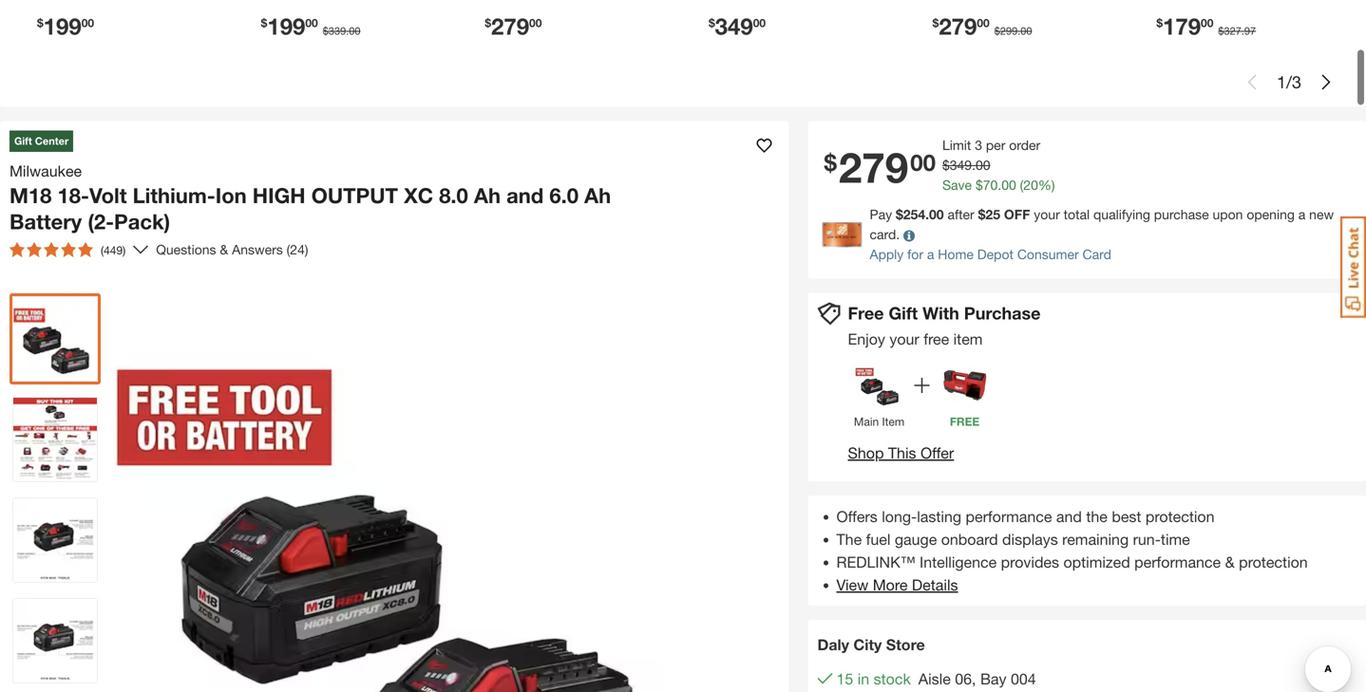 Task type: vqa. For each thing, say whether or not it's contained in the screenshot.
the performance to the left
yes



Task type: locate. For each thing, give the bounding box(es) containing it.
279 inside $ 279 00 limit 3 per order $ 349 . 00 save $ 70 . 00 ( 20 %)
[[839, 142, 908, 192]]

gift inside "free gift with purchase enjoy your free item"
[[889, 303, 918, 324]]

(2-
[[88, 209, 114, 234]]

your down %)
[[1034, 207, 1060, 222]]

/
[[1286, 72, 1292, 92]]

xc
[[404, 183, 433, 208]]

0 vertical spatial your
[[1034, 207, 1060, 222]]

in
[[858, 670, 869, 688]]

1 horizontal spatial ah
[[584, 183, 611, 208]]

ah right "6.0"
[[584, 183, 611, 208]]

0 vertical spatial 349
[[715, 13, 753, 40]]

0 horizontal spatial &
[[220, 242, 228, 258]]

performance up displays
[[966, 508, 1052, 526]]

milwaukee link
[[9, 160, 89, 183]]

1 promotion image image from the left
[[855, 362, 903, 410]]

promotion image image for free
[[941, 362, 988, 410]]

3 right '1'
[[1292, 72, 1301, 92]]

0 vertical spatial gift
[[14, 135, 32, 147]]

questions
[[156, 242, 216, 258]]

0 vertical spatial &
[[220, 242, 228, 258]]

1 horizontal spatial and
[[1056, 508, 1082, 526]]

3 left per
[[975, 137, 982, 153]]

view
[[836, 576, 869, 594]]

.
[[346, 25, 349, 37], [1018, 25, 1021, 37], [1242, 25, 1244, 37], [972, 157, 976, 173], [998, 177, 1001, 193]]

promotion image image for main item
[[855, 362, 903, 410]]

1 horizontal spatial promotion image image
[[941, 362, 988, 410]]

promotion image image up main item
[[855, 362, 903, 410]]

details
[[912, 576, 958, 594]]

2 horizontal spatial 279
[[939, 13, 977, 40]]

center
[[35, 135, 69, 147]]

gift left center
[[14, 135, 32, 147]]

0 horizontal spatial 199
[[43, 13, 81, 40]]

and inside milwaukee m18 18-volt lithium-ion high output xc 8.0 ah and 6.0 ah battery (2-pack)
[[506, 183, 544, 208]]

$ 179 00 $ 327 . 97
[[1156, 13, 1256, 40]]

gauge
[[895, 531, 937, 549]]

0 horizontal spatial ah
[[474, 183, 501, 208]]

0 vertical spatial and
[[506, 183, 544, 208]]

milwaukee
[[9, 162, 82, 180]]

ah right "8.0"
[[474, 183, 501, 208]]

onboard
[[941, 531, 998, 549]]

97
[[1244, 25, 1256, 37]]

. inside $ 279 00 $ 299 . 00
[[1018, 25, 1021, 37]]

1 horizontal spatial 199
[[267, 13, 305, 40]]

consumer
[[1017, 247, 1079, 262]]

item
[[882, 415, 904, 429]]

179
[[1163, 13, 1201, 40]]

provides
[[1001, 554, 1059, 572]]

and left "6.0"
[[506, 183, 544, 208]]

00
[[81, 16, 94, 30], [305, 16, 318, 30], [529, 16, 542, 30], [753, 16, 766, 30], [977, 16, 990, 30], [1201, 16, 1214, 30], [349, 25, 361, 37], [1021, 25, 1032, 37], [910, 149, 936, 176], [976, 157, 990, 173], [1001, 177, 1016, 193]]

ah
[[474, 183, 501, 208], [584, 183, 611, 208]]

1 horizontal spatial protection
[[1239, 554, 1308, 572]]

. inside $ 199 00 $ 339 . 00
[[346, 25, 349, 37]]

a right for
[[927, 247, 934, 262]]

intelligence
[[920, 554, 997, 572]]

1 vertical spatial protection
[[1239, 554, 1308, 572]]

$ inside $ 279 00
[[485, 16, 491, 30]]

1 horizontal spatial 279
[[839, 142, 908, 192]]

1 vertical spatial your
[[890, 330, 919, 348]]

free gift with purchase enjoy your free item
[[848, 303, 1041, 348]]

item
[[953, 330, 983, 348]]

1 ah from the left
[[474, 183, 501, 208]]

shop this offer
[[848, 444, 954, 462]]

and
[[506, 183, 544, 208], [1056, 508, 1082, 526]]

$
[[37, 16, 43, 30], [261, 16, 267, 30], [485, 16, 491, 30], [709, 16, 715, 30], [933, 16, 939, 30], [1156, 16, 1163, 30], [323, 25, 329, 37], [994, 25, 1000, 37], [1218, 25, 1224, 37], [824, 149, 837, 176], [942, 157, 950, 173], [976, 177, 983, 193], [896, 207, 903, 222], [978, 207, 986, 222]]

0 horizontal spatial a
[[927, 247, 934, 262]]

your
[[1034, 207, 1060, 222], [890, 330, 919, 348]]

promotion image image
[[855, 362, 903, 410], [941, 362, 988, 410]]

a left 'new'
[[1298, 207, 1306, 222]]

battery
[[9, 209, 82, 234]]

promotion image image up free
[[941, 362, 988, 410]]

your left free
[[890, 330, 919, 348]]

0 horizontal spatial and
[[506, 183, 544, 208]]

next slide image
[[1319, 75, 1334, 90]]

purchase
[[1154, 207, 1209, 222]]

199
[[43, 13, 81, 40], [267, 13, 305, 40]]

1 horizontal spatial 349
[[950, 157, 972, 173]]

0 horizontal spatial 279
[[491, 13, 529, 40]]

1 vertical spatial performance
[[1134, 554, 1221, 572]]

pay $ 254.00 after $ 25 off
[[870, 207, 1030, 222]]

0 horizontal spatial performance
[[966, 508, 1052, 526]]

0 horizontal spatial 3
[[975, 137, 982, 153]]

279
[[491, 13, 529, 40], [939, 13, 977, 40], [839, 142, 908, 192]]

m18
[[9, 183, 52, 208]]

purchase
[[964, 303, 1041, 324]]

city
[[853, 636, 882, 654]]

and left the
[[1056, 508, 1082, 526]]

(449) link
[[2, 235, 148, 265]]

output
[[311, 183, 398, 208]]

%)
[[1038, 177, 1055, 193]]

home
[[938, 247, 974, 262]]

performance
[[966, 508, 1052, 526], [1134, 554, 1221, 572]]

free
[[924, 330, 949, 348]]

2 promotion image image from the left
[[941, 362, 988, 410]]

$ inside $ 349 00
[[709, 16, 715, 30]]

. inside $ 179 00 $ 327 . 97
[[1242, 25, 1244, 37]]

(
[[1020, 177, 1023, 193]]

gift
[[14, 135, 32, 147], [889, 303, 918, 324]]

$ 279 00 $ 299 . 00
[[933, 13, 1032, 40]]

shop
[[848, 444, 884, 462]]

protection
[[1146, 508, 1215, 526], [1239, 554, 1308, 572]]

6.0
[[549, 183, 578, 208]]

1 horizontal spatial &
[[1225, 554, 1235, 572]]

. for 179
[[1242, 25, 1244, 37]]

70
[[983, 177, 998, 193]]

. for 199
[[346, 25, 349, 37]]

1 vertical spatial and
[[1056, 508, 1082, 526]]

(24)
[[287, 242, 308, 258]]

high
[[252, 183, 306, 208]]

(449)
[[101, 244, 126, 257]]

349
[[715, 13, 753, 40], [950, 157, 972, 173]]

0 horizontal spatial promotion image image
[[855, 362, 903, 410]]

1 199 from the left
[[43, 13, 81, 40]]

3 inside $ 279 00 limit 3 per order $ 349 . 00 save $ 70 . 00 ( 20 %)
[[975, 137, 982, 153]]

long-
[[882, 508, 917, 526]]

$ 279 00 limit 3 per order $ 349 . 00 save $ 70 . 00 ( 20 %)
[[824, 137, 1055, 193]]

a
[[1298, 207, 1306, 222], [927, 247, 934, 262]]

milwaukee power tool batteries 48 11 1868 64.0 image
[[13, 298, 97, 381]]

1 vertical spatial &
[[1225, 554, 1235, 572]]

daly city store
[[817, 636, 925, 654]]

and inside the offers long-lasting performance and the best protection the fuel gauge onboard displays remaining run-time redlink™ intelligence provides optimized performance & protection view more details
[[1056, 508, 1082, 526]]

gift right free
[[889, 303, 918, 324]]

milwaukee power tool batteries 48 11 1868 40.2 image
[[13, 499, 97, 583]]

& inside the offers long-lasting performance and the best protection the fuel gauge onboard displays remaining run-time redlink™ intelligence provides optimized performance & protection view more details
[[1225, 554, 1235, 572]]

15 in stock
[[836, 670, 911, 688]]

1 vertical spatial gift
[[889, 303, 918, 324]]

after
[[948, 207, 974, 222]]

1 vertical spatial 3
[[975, 137, 982, 153]]

apply
[[870, 247, 904, 262]]

1 vertical spatial 349
[[950, 157, 972, 173]]

0 horizontal spatial 349
[[715, 13, 753, 40]]

0 horizontal spatial your
[[890, 330, 919, 348]]

. for 279
[[1018, 25, 1021, 37]]

00 inside $ 179 00 $ 327 . 97
[[1201, 16, 1214, 30]]

performance down "time"
[[1134, 554, 1221, 572]]

2 199 from the left
[[267, 13, 305, 40]]

1 horizontal spatial 3
[[1292, 72, 1301, 92]]

depot
[[977, 247, 1014, 262]]

0 vertical spatial performance
[[966, 508, 1052, 526]]

1 horizontal spatial a
[[1298, 207, 1306, 222]]

the
[[1086, 508, 1108, 526]]

more
[[873, 576, 908, 594]]

1 horizontal spatial gift
[[889, 303, 918, 324]]

optimized
[[1063, 554, 1130, 572]]

info image
[[903, 230, 915, 242]]

1 horizontal spatial your
[[1034, 207, 1060, 222]]

new
[[1309, 207, 1334, 222]]

349 inside $ 279 00 limit 3 per order $ 349 . 00 save $ 70 . 00 ( 20 %)
[[950, 157, 972, 173]]

0 vertical spatial protection
[[1146, 508, 1215, 526]]

0 horizontal spatial gift
[[14, 135, 32, 147]]

0 horizontal spatial protection
[[1146, 508, 1215, 526]]

5 stars image
[[9, 242, 93, 258]]

apply now image
[[822, 222, 870, 247]]

0 vertical spatial a
[[1298, 207, 1306, 222]]

aisle
[[918, 670, 951, 688]]

3
[[1292, 72, 1301, 92], [975, 137, 982, 153]]

order
[[1009, 137, 1040, 153]]

pack)
[[114, 209, 170, 234]]

279 for $ 279 00
[[491, 13, 529, 40]]



Task type: describe. For each thing, give the bounding box(es) containing it.
1 horizontal spatial performance
[[1134, 554, 1221, 572]]

$ 199 00 $ 339 . 00
[[261, 13, 361, 40]]

for
[[907, 247, 923, 262]]

questions & answers (24)
[[156, 242, 308, 258]]

254.00
[[903, 207, 944, 222]]

15
[[836, 670, 853, 688]]

offers long-lasting performance and the best protection the fuel gauge onboard displays remaining run-time redlink™ intelligence provides optimized performance & protection view more details
[[836, 508, 1308, 594]]

$ inside "$ 199 00"
[[37, 16, 43, 30]]

per
[[986, 137, 1005, 153]]

remaining
[[1062, 531, 1129, 549]]

1 / 3
[[1277, 72, 1301, 92]]

1
[[1277, 72, 1286, 92]]

20
[[1023, 177, 1038, 193]]

off
[[1004, 207, 1030, 222]]

volt
[[89, 183, 127, 208]]

25
[[986, 207, 1000, 222]]

lithium-
[[133, 183, 215, 208]]

milwaukee power tool batteries 48 11 1868 a0.3 image
[[13, 600, 97, 683]]

displays
[[1002, 531, 1058, 549]]

your inside your total qualifying purchase upon opening a new card.
[[1034, 207, 1060, 222]]

1 vertical spatial a
[[927, 247, 934, 262]]

main
[[854, 415, 879, 429]]

00 inside "$ 199 00"
[[81, 16, 94, 30]]

store
[[886, 636, 925, 654]]

2 ah from the left
[[584, 183, 611, 208]]

279 for $ 279 00 limit 3 per order $ 349 . 00 save $ 70 . 00 ( 20 %)
[[839, 142, 908, 192]]

a inside your total qualifying purchase upon opening a new card.
[[1298, 207, 1306, 222]]

limit
[[942, 137, 971, 153]]

stock
[[874, 670, 911, 688]]

enjoy
[[848, 330, 885, 348]]

free
[[950, 415, 980, 429]]

with
[[923, 303, 959, 324]]

save
[[942, 177, 972, 193]]

redlink™
[[836, 554, 915, 572]]

gift center
[[14, 135, 69, 147]]

the
[[836, 531, 862, 549]]

best
[[1112, 508, 1141, 526]]

card
[[1083, 247, 1111, 262]]

aisle 06, bay 004
[[918, 670, 1036, 688]]

main item
[[854, 415, 904, 429]]

offer
[[920, 444, 954, 462]]

view more details link
[[836, 576, 958, 594]]

$ 199 00
[[37, 13, 94, 40]]

ion
[[215, 183, 247, 208]]

00 inside $ 279 00
[[529, 16, 542, 30]]

upon
[[1213, 207, 1243, 222]]

opening
[[1247, 207, 1295, 222]]

327
[[1224, 25, 1242, 37]]

apply for a home depot consumer card link
[[870, 247, 1111, 262]]

milwaukee power tool batteries 48 11 1868 e1.1 image
[[13, 398, 97, 482]]

free
[[848, 303, 884, 324]]

199 for $ 199 00
[[43, 13, 81, 40]]

8.0
[[439, 183, 468, 208]]

your inside "free gift with purchase enjoy your free item"
[[890, 330, 919, 348]]

milwaukee m18 18-volt lithium-ion high output xc 8.0 ah and 6.0 ah battery (2-pack)
[[9, 162, 611, 234]]

fuel
[[866, 531, 891, 549]]

279 for $ 279 00 $ 299 . 00
[[939, 13, 977, 40]]

18-
[[58, 183, 89, 208]]

answers
[[232, 242, 283, 258]]

bay
[[980, 670, 1007, 688]]

card.
[[870, 227, 900, 242]]

299
[[1000, 25, 1018, 37]]

pay
[[870, 207, 892, 222]]

199 for $ 199 00 $ 339 . 00
[[267, 13, 305, 40]]

0 vertical spatial 3
[[1292, 72, 1301, 92]]

$ 349 00
[[709, 13, 766, 40]]

this
[[888, 444, 916, 462]]

run-
[[1133, 531, 1161, 549]]

339
[[329, 25, 346, 37]]

daly
[[817, 636, 849, 654]]

offers
[[836, 508, 878, 526]]

this is the first slide image
[[1244, 75, 1260, 90]]

(449) button
[[2, 235, 133, 265]]

lasting
[[917, 508, 961, 526]]

$ 279 00
[[485, 13, 542, 40]]

06,
[[955, 670, 976, 688]]

qualifying
[[1093, 207, 1150, 222]]

your total qualifying purchase upon opening a new card.
[[870, 207, 1334, 242]]

time
[[1161, 531, 1190, 549]]

live chat image
[[1340, 217, 1366, 318]]

00 inside $ 349 00
[[753, 16, 766, 30]]



